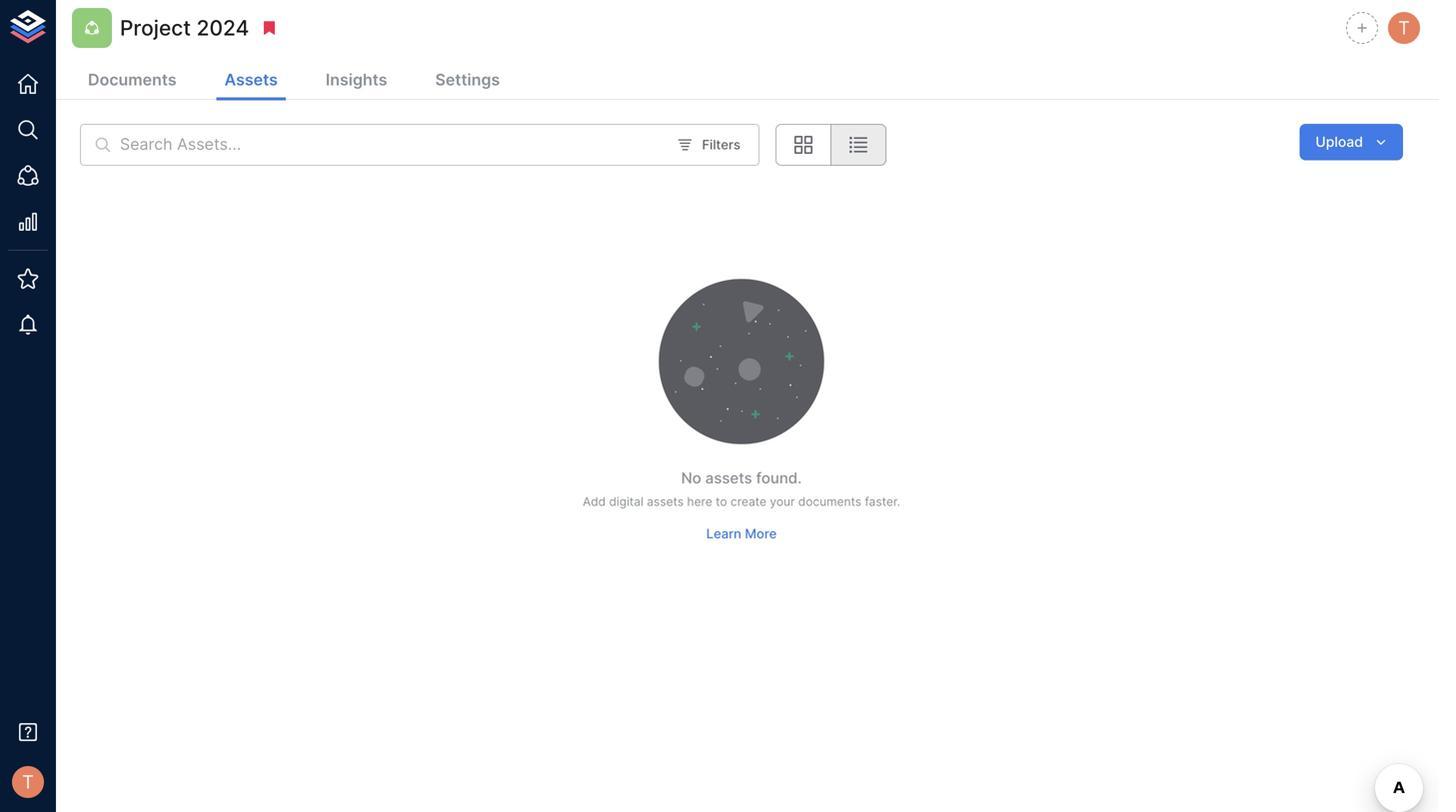 Task type: locate. For each thing, give the bounding box(es) containing it.
add
[[583, 495, 606, 509]]

here
[[687, 495, 712, 509]]

t button
[[1385, 9, 1423, 47], [6, 761, 50, 804]]

upload button
[[1300, 124, 1403, 160]]

0 horizontal spatial t button
[[6, 761, 50, 804]]

1 vertical spatial assets
[[647, 495, 684, 509]]

0 horizontal spatial t
[[22, 771, 34, 793]]

filters button
[[673, 130, 745, 160]]

insights link
[[318, 62, 395, 100]]

settings link
[[427, 62, 508, 100]]

documents
[[88, 70, 177, 89]]

learn
[[706, 526, 741, 542]]

assets
[[705, 469, 752, 487], [647, 495, 684, 509]]

found.
[[756, 469, 802, 487]]

learn more
[[706, 526, 777, 542]]

group
[[775, 124, 886, 166]]

assets
[[224, 70, 278, 89]]

project
[[120, 15, 191, 40]]

0 vertical spatial t button
[[1385, 9, 1423, 47]]

upload
[[1316, 133, 1363, 150]]

digital
[[609, 495, 644, 509]]

t
[[1398, 17, 1410, 39], [22, 771, 34, 793]]

0 vertical spatial assets
[[705, 469, 752, 487]]

your
[[770, 495, 795, 509]]

assets left here
[[647, 495, 684, 509]]

2024
[[196, 15, 249, 40]]

faster.
[[865, 495, 900, 509]]

remove bookmark image
[[260, 19, 278, 37]]

0 vertical spatial t
[[1398, 17, 1410, 39]]

assets up to
[[705, 469, 752, 487]]

0 horizontal spatial assets
[[647, 495, 684, 509]]

1 vertical spatial t
[[22, 771, 34, 793]]

1 horizontal spatial t
[[1398, 17, 1410, 39]]



Task type: vqa. For each thing, say whether or not it's contained in the screenshot.
CHANGES
no



Task type: describe. For each thing, give the bounding box(es) containing it.
no
[[681, 469, 701, 487]]

filters
[[702, 137, 740, 153]]

1 horizontal spatial t button
[[1385, 9, 1423, 47]]

1 vertical spatial t button
[[6, 761, 50, 804]]

create
[[731, 495, 767, 509]]

documents
[[798, 495, 861, 509]]

to
[[716, 495, 727, 509]]

no assets found. add digital assets here to create your documents faster.
[[583, 469, 900, 509]]

learn more button
[[701, 519, 782, 549]]

Search Assets... text field
[[120, 124, 665, 166]]

project 2024
[[120, 15, 249, 40]]

insights
[[326, 70, 387, 89]]

more
[[745, 526, 777, 542]]

1 horizontal spatial assets
[[705, 469, 752, 487]]

settings
[[435, 70, 500, 89]]

documents link
[[80, 62, 185, 100]]

assets link
[[216, 62, 286, 100]]



